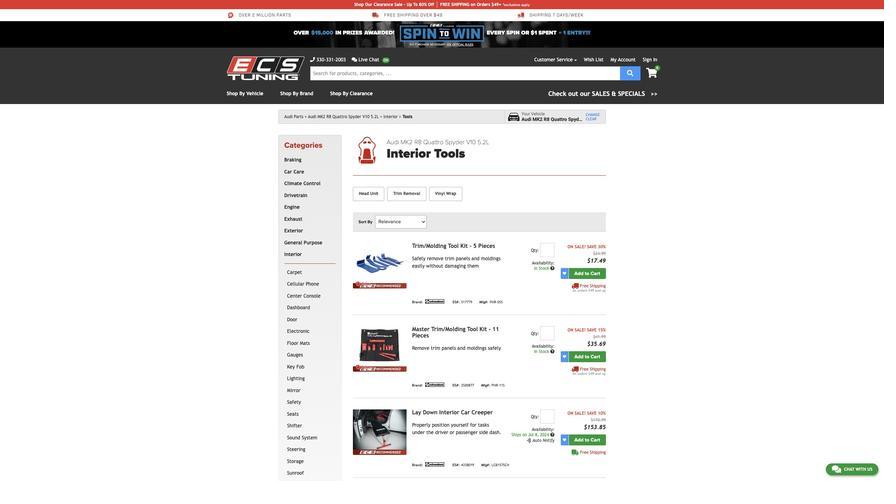 Task type: locate. For each thing, give the bounding box(es) containing it.
phone
[[306, 281, 319, 287]]

on inside 'on sale!                         save 30% $24.99 $17.49'
[[568, 245, 573, 249]]

0 vertical spatial brand:
[[412, 301, 423, 304]]

schwaben - corporate logo image
[[424, 300, 446, 304], [424, 383, 446, 387], [424, 463, 446, 467]]

0 vertical spatial comments image
[[352, 57, 357, 62]]

1 horizontal spatial chat
[[844, 467, 855, 472]]

r8 inside audi mk2 r8 quattro spyder v10 5.2l interior tools
[[414, 138, 422, 146]]

sale! up $153.85 on the bottom of the page
[[575, 411, 586, 416]]

carpet link
[[286, 267, 334, 279]]

1 vertical spatial orders
[[578, 372, 587, 376]]

3 sale! from the top
[[575, 411, 586, 416]]

1 add to cart button from the top
[[569, 268, 606, 279]]

- left up
[[404, 2, 405, 7]]

vehicle right your
[[531, 111, 545, 116]]

2 stock from the top
[[539, 349, 549, 354]]

mfg#: left '05s' on the bottom
[[479, 301, 488, 304]]

save for $17.49
[[587, 245, 597, 249]]

shop inside shop our clearance sale - up to 80% off link
[[354, 2, 364, 7]]

moldings inside safely remove trim panels and moldings easily without damaging them
[[481, 256, 501, 261]]

1 vertical spatial in stock
[[534, 349, 550, 354]]

list
[[596, 57, 604, 62]]

2 add from the top
[[574, 354, 584, 360]]

quattro inside audi mk2 r8 quattro spyder v10 5.2l interior tools
[[423, 138, 444, 146]]

cart down '$35.69'
[[591, 354, 600, 360]]

to up free shipping
[[585, 437, 589, 443]]

330-331-2003
[[316, 57, 346, 62]]

0 horizontal spatial 5.2l
[[371, 114, 379, 119]]

1 vertical spatial -
[[470, 243, 472, 249]]

&
[[612, 90, 616, 97]]

0 horizontal spatial mk2
[[318, 114, 325, 119]]

on inside on sale!                         save 15% $41.99 $35.69
[[568, 328, 573, 333]]

cart
[[591, 271, 600, 277], [591, 354, 600, 360], [591, 437, 600, 443]]

0 horizontal spatial kit
[[460, 243, 468, 249]]

trim/molding tool kit - 5 pieces
[[412, 243, 495, 249]]

1 horizontal spatial over
[[294, 29, 309, 36]]

add down 'on sale!                         save 30% $24.99 $17.49'
[[574, 271, 584, 277]]

Search text field
[[310, 66, 620, 80]]

0 vertical spatial availability:
[[532, 261, 555, 266]]

free shipping on orders $49 and up down $17.49
[[573, 284, 606, 293]]

add to cart up free shipping
[[574, 437, 600, 443]]

panels inside safely remove trim panels and moldings easily without damaging them
[[456, 256, 470, 261]]

0 horizontal spatial spyder
[[348, 114, 361, 119]]

in
[[335, 29, 341, 36]]

es#: left the 2500877
[[453, 384, 460, 388]]

safety link
[[286, 397, 334, 409]]

engine link
[[283, 202, 334, 213]]

1 add from the top
[[574, 271, 584, 277]]

1 vertical spatial $49
[[589, 289, 594, 293]]

stock
[[539, 266, 549, 271], [539, 349, 549, 354]]

517779
[[461, 301, 472, 304]]

on left 15%
[[568, 328, 573, 333]]

3 brand: from the top
[[412, 464, 423, 467]]

sale! left 30% on the right bottom
[[575, 245, 586, 249]]

$49 down '$35.69'
[[589, 372, 594, 376]]

interior subcategories element
[[284, 264, 336, 481]]

0 vertical spatial panels
[[456, 256, 470, 261]]

1 availability: from the top
[[532, 261, 555, 266]]

2 add to cart from the top
[[574, 354, 600, 360]]

0 vertical spatial schwaben - corporate logo image
[[424, 300, 446, 304]]

es#517779 - phr-05s - trim/molding tool kit - 5 pieces - safely remove trim panels and moldings easily without damaging them - schwaben - audi bmw volkswagen mercedes benz mini porsche image
[[353, 243, 407, 283]]

damaging
[[445, 263, 466, 269]]

by left brand
[[293, 91, 298, 96]]

0 horizontal spatial interior link
[[283, 249, 334, 261]]

category navigation element
[[278, 135, 342, 481]]

on left 10%
[[568, 411, 573, 416]]

0 vertical spatial add to wish list image
[[563, 272, 566, 275]]

3 save from the top
[[587, 411, 597, 416]]

free shipping on orders $49 and up down '$35.69'
[[573, 367, 606, 376]]

es#2500877 - phr-11s - master trim/molding tool kit - 11 pieces - remove trim panels and moldings safely - schwaben - audi bmw volkswagen mercedes benz mini porsche image
[[353, 326, 407, 367]]

ecs tuning recommends this product. image for master trim/molding tool kit - 11 pieces
[[353, 367, 407, 372]]

0 vertical spatial add to cart
[[574, 271, 600, 277]]

v10 inside audi mk2 r8 quattro spyder v10 5.2l interior tools
[[466, 138, 476, 146]]

kit left 11
[[480, 326, 487, 333]]

- left 11
[[489, 326, 491, 333]]

add to cart down $17.49
[[574, 271, 600, 277]]

1 vertical spatial es#:
[[453, 384, 460, 388]]

2 vertical spatial es#:
[[453, 464, 460, 467]]

- inside master trim/molding tool kit - 11 pieces
[[489, 326, 491, 333]]

shop for shop by clearance
[[330, 91, 341, 96]]

2 availability: from the top
[[532, 344, 555, 349]]

clearance right our
[[374, 2, 393, 7]]

or right driver
[[450, 430, 454, 435]]

cart down $17.49
[[591, 271, 600, 277]]

2 vertical spatial save
[[587, 411, 597, 416]]

2 vertical spatial add to cart button
[[569, 435, 606, 446]]

trim/molding up "remove trim panels and moldings safely"
[[431, 326, 466, 333]]

1 vertical spatial availability:
[[532, 344, 555, 349]]

sale! inside 'on sale!                         save 10% $170.99 $153.85'
[[575, 411, 586, 416]]

1 add to cart from the top
[[574, 271, 600, 277]]

1 vertical spatial on
[[568, 328, 573, 333]]

chat left 'with'
[[844, 467, 855, 472]]

qty:
[[531, 248, 539, 253], [531, 331, 539, 336], [531, 415, 539, 420]]

2 question circle image from the top
[[550, 433, 555, 437]]

and down '$35.69'
[[595, 372, 601, 376]]

1 vertical spatial interior link
[[283, 249, 334, 261]]

1 vertical spatial qty:
[[531, 331, 539, 336]]

clearance for by
[[350, 91, 373, 96]]

over left $15,000
[[294, 29, 309, 36]]

pieces up remove
[[412, 332, 429, 339]]

1 horizontal spatial v10
[[466, 138, 476, 146]]

5.2l inside audi mk2 r8 quattro spyder v10 5.2l interior tools
[[478, 138, 489, 146]]

2 on from the top
[[568, 328, 573, 333]]

2 vertical spatial sale!
[[575, 411, 586, 416]]

save left 30% on the right bottom
[[587, 245, 597, 249]]

0 vertical spatial or
[[521, 29, 529, 36]]

2 save from the top
[[587, 328, 597, 333]]

by right sort
[[368, 219, 373, 224]]

r8 for audi mk2 r8 quattro spyder v10 5.2l
[[327, 114, 331, 119]]

add to wish list image
[[563, 438, 566, 442]]

$49 for trim/molding tool kit - 5 pieces
[[589, 289, 594, 293]]

add to cart button up free shipping
[[569, 435, 606, 446]]

2 free shipping on orders $49 and up from the top
[[573, 367, 606, 376]]

mk2 for audi mk2 r8 quattro spyder v10 5.2l interior tools
[[401, 138, 413, 146]]

comments image inside chat with us link
[[832, 465, 841, 474]]

2024
[[540, 433, 549, 438]]

storage
[[287, 459, 304, 464]]

up for $17.49
[[602, 289, 606, 293]]

0 vertical spatial es#:
[[453, 301, 460, 304]]

1 free shipping on orders $49 and up from the top
[[573, 284, 606, 293]]

schwaben - corporate logo image left es#: 517779
[[424, 300, 446, 304]]

key fob link
[[286, 361, 334, 373]]

or
[[521, 29, 529, 36], [450, 430, 454, 435]]

sale! inside on sale!                         save 15% $41.99 $35.69
[[575, 328, 586, 333]]

2 vertical spatial ecs tuning recommends this product. image
[[353, 450, 407, 455]]

on for $35.69
[[568, 328, 573, 333]]

clearance for our
[[374, 2, 393, 7]]

1 vertical spatial ecs tuning recommends this product. image
[[353, 367, 407, 372]]

1 add to wish list image from the top
[[563, 272, 566, 275]]

0 vertical spatial free shipping on orders $49 and up
[[573, 284, 606, 293]]

audi inside audi mk2 r8 quattro spyder v10 5.2l interior tools
[[387, 138, 399, 146]]

shop our clearance sale - up to 80% off link
[[354, 1, 437, 8]]

brand: up the master at the bottom
[[412, 301, 423, 304]]

2
[[252, 13, 255, 18]]

1 horizontal spatial pieces
[[478, 243, 495, 249]]

shop by vehicle
[[227, 91, 263, 96]]

1 vertical spatial question circle image
[[550, 433, 555, 437]]

shipping
[[397, 13, 419, 18]]

brand: down under
[[412, 464, 423, 467]]

1 horizontal spatial -
[[470, 243, 472, 249]]

door
[[287, 317, 297, 323]]

to for $17.49
[[585, 271, 589, 277]]

1 question circle image from the top
[[550, 266, 555, 271]]

2 up from the top
[[602, 372, 606, 376]]

to
[[413, 2, 418, 7]]

1 stock from the top
[[539, 266, 549, 271]]

3 add to cart button from the top
[[569, 435, 606, 446]]

1 orders from the top
[[578, 289, 587, 293]]

1 vertical spatial in
[[534, 266, 538, 271]]

2 brand: from the top
[[412, 384, 423, 388]]

1 ecs tuning recommends this product. image from the top
[[353, 283, 407, 289]]

sales & specials link
[[548, 89, 657, 98]]

1 cart from the top
[[591, 271, 600, 277]]

1 vertical spatial trim
[[431, 345, 440, 351]]

by
[[239, 91, 245, 96], [293, 91, 298, 96], [343, 91, 348, 96], [368, 219, 373, 224]]

cart down $153.85 on the bottom of the page
[[591, 437, 600, 443]]

removal
[[403, 191, 420, 196]]

3 to from the top
[[585, 437, 589, 443]]

tool left 11
[[467, 326, 478, 333]]

sale! left 15%
[[575, 328, 586, 333]]

qty: for pieces
[[531, 248, 539, 253]]

add right add to wish list icon
[[574, 437, 584, 443]]

2 sale! from the top
[[575, 328, 586, 333]]

kit
[[460, 243, 468, 249], [480, 326, 487, 333]]

mk2 inside audi mk2 r8 quattro spyder v10 5.2l interior tools
[[401, 138, 413, 146]]

ecs tuning recommends this product. image
[[353, 283, 407, 289], [353, 367, 407, 372], [353, 450, 407, 455]]

audi for audi mk2 r8 quattro spyder v10 5.2l interior tools
[[387, 138, 399, 146]]

phr- right 517779
[[490, 301, 497, 304]]

1 vertical spatial save
[[587, 328, 597, 333]]

up
[[407, 2, 412, 7]]

1 vertical spatial kit
[[480, 326, 487, 333]]

parts
[[294, 114, 303, 119]]

auto notify
[[533, 438, 555, 443]]

$49 for master trim/molding tool kit - 11 pieces
[[589, 372, 594, 376]]

0 vertical spatial question circle image
[[550, 266, 555, 271]]

up down $17.49
[[602, 289, 606, 293]]

0 horizontal spatial vehicle
[[246, 91, 263, 96]]

save inside 'on sale!                         save 10% $170.99 $153.85'
[[587, 411, 597, 416]]

in stock
[[534, 266, 550, 271], [534, 349, 550, 354]]

free shipping on orders $49 and up for $35.69
[[573, 367, 606, 376]]

5.2l for audi mk2 r8 quattro spyder v10 5.2l
[[371, 114, 379, 119]]

1 in stock from the top
[[534, 266, 550, 271]]

1 vertical spatial brand:
[[412, 384, 423, 388]]

master trim/molding tool kit - 11 pieces
[[412, 326, 499, 339]]

1 horizontal spatial mk2
[[401, 138, 413, 146]]

comments image inside live chat link
[[352, 57, 357, 62]]

2 vertical spatial schwaben - corporate logo image
[[424, 463, 446, 467]]

add to cart button for $17.49
[[569, 268, 606, 279]]

1 vertical spatial free shipping on orders $49 and up
[[573, 367, 606, 376]]

our
[[365, 2, 372, 7]]

account
[[618, 57, 636, 62]]

on inside 'on sale!                         save 10% $170.99 $153.85'
[[568, 411, 573, 416]]

clearance up "audi mk2 r8 quattro spyder v10 5.2l" link
[[350, 91, 373, 96]]

0 horizontal spatial or
[[450, 430, 454, 435]]

1 brand: from the top
[[412, 301, 423, 304]]

add to wish list image
[[563, 272, 566, 275], [563, 355, 566, 359]]

0 vertical spatial sale!
[[575, 245, 586, 249]]

1 es#: from the top
[[453, 301, 460, 304]]

0 horizontal spatial car
[[284, 169, 292, 175]]

spyder inside your vehicle audi mk2 r8 quattro spyder v10 5.2l
[[568, 116, 583, 122]]

your
[[522, 111, 530, 116]]

2 add to wish list image from the top
[[563, 355, 566, 359]]

3 cart from the top
[[591, 437, 600, 443]]

sort
[[359, 219, 366, 224]]

in stock for $17.49
[[534, 266, 550, 271]]

lighting
[[287, 376, 305, 382]]

orders down $17.49
[[578, 289, 587, 293]]

by for brand
[[293, 91, 298, 96]]

add to cart down '$35.69'
[[574, 354, 600, 360]]

phone image
[[310, 57, 315, 62]]

and down master trim/molding tool kit - 11 pieces
[[457, 345, 466, 351]]

- for sale
[[404, 2, 405, 7]]

1 on from the top
[[568, 245, 573, 249]]

add to cart button down $17.49
[[569, 268, 606, 279]]

schwaben - corporate logo image for tool
[[424, 300, 446, 304]]

lighting link
[[286, 373, 334, 385]]

chat right live
[[369, 57, 379, 62]]

1 vertical spatial phr-
[[492, 384, 499, 388]]

3 add from the top
[[574, 437, 584, 443]]

0 vertical spatial in stock
[[534, 266, 550, 271]]

1 vertical spatial or
[[450, 430, 454, 435]]

0 horizontal spatial comments image
[[352, 57, 357, 62]]

1 horizontal spatial comments image
[[832, 465, 841, 474]]

off
[[428, 2, 434, 7]]

auto notify link
[[526, 438, 555, 444]]

clearance inside shop our clearance sale - up to 80% off link
[[374, 2, 393, 7]]

0 vertical spatial add
[[574, 271, 584, 277]]

0 vertical spatial clearance
[[374, 2, 393, 7]]

wish
[[584, 57, 594, 62]]

add to cart for $35.69
[[574, 354, 600, 360]]

vehicle down ecs tuning image
[[246, 91, 263, 96]]

2 ecs tuning recommends this product. image from the top
[[353, 367, 407, 372]]

8,
[[535, 433, 539, 438]]

2 vertical spatial $49
[[589, 372, 594, 376]]

car left care on the left top of the page
[[284, 169, 292, 175]]

es#: for 11
[[453, 384, 460, 388]]

shop for shop our clearance sale - up to 80% off
[[354, 2, 364, 7]]

$49 right over
[[434, 13, 443, 18]]

0 vertical spatial moldings
[[481, 256, 501, 261]]

es#:
[[453, 301, 460, 304], [453, 384, 460, 388], [453, 464, 460, 467]]

2 qty: from the top
[[531, 331, 539, 336]]

1 sale! from the top
[[575, 245, 586, 249]]

1 vertical spatial to
[[585, 354, 589, 360]]

on left 30% on the right bottom
[[568, 245, 573, 249]]

tasks
[[478, 422, 489, 428]]

trim/molding up remove
[[412, 243, 446, 249]]

sound system link
[[286, 432, 334, 444]]

over left "2"
[[239, 13, 251, 18]]

1 schwaben - corporate logo image from the top
[[424, 300, 446, 304]]

tool up safely remove trim panels and moldings easily without damaging them
[[448, 243, 459, 249]]

trim
[[445, 256, 454, 261], [431, 345, 440, 351]]

to down $17.49
[[585, 271, 589, 277]]

qty: for 11
[[531, 331, 539, 336]]

1 up from the top
[[602, 289, 606, 293]]

add for $35.69
[[574, 354, 584, 360]]

question circle image
[[550, 266, 555, 271], [550, 433, 555, 437]]

1 vertical spatial sale!
[[575, 328, 586, 333]]

in
[[653, 57, 657, 62], [534, 266, 538, 271], [534, 349, 538, 354]]

million
[[256, 13, 275, 18]]

2 to from the top
[[585, 354, 589, 360]]

1 horizontal spatial r8
[[414, 138, 422, 146]]

panels down master trim/molding tool kit - 11 pieces link
[[442, 345, 456, 351]]

1 horizontal spatial quattro
[[423, 138, 444, 146]]

0 vertical spatial chat
[[369, 57, 379, 62]]

my account link
[[611, 57, 636, 62]]

1 horizontal spatial clearance
[[374, 2, 393, 7]]

1 to from the top
[[585, 271, 589, 277]]

trim right remove
[[431, 345, 440, 351]]

2 vertical spatial in
[[534, 349, 538, 354]]

panels up damaging
[[456, 256, 470, 261]]

live chat link
[[352, 56, 390, 64]]

shop for shop by vehicle
[[227, 91, 238, 96]]

1 horizontal spatial kit
[[480, 326, 487, 333]]

0 horizontal spatial over
[[239, 13, 251, 18]]

331-
[[326, 57, 336, 62]]

2 horizontal spatial 5.2l
[[594, 116, 604, 122]]

2 cart from the top
[[591, 354, 600, 360]]

2 schwaben - corporate logo image from the top
[[424, 383, 446, 387]]

0 horizontal spatial r8
[[327, 114, 331, 119]]

shipping left 7
[[530, 13, 551, 18]]

comments image left live
[[352, 57, 357, 62]]

$49 down $17.49
[[589, 289, 594, 293]]

schwaben - corporate logo image up down
[[424, 383, 446, 387]]

es#: left 4338019 at bottom right
[[453, 464, 460, 467]]

es#: 4338019
[[453, 464, 474, 467]]

brand: for lay down interior car creeper
[[412, 464, 423, 467]]

0 vertical spatial ecs tuning recommends this product. image
[[353, 283, 407, 289]]

2003
[[336, 57, 346, 62]]

shipping down $17.49
[[590, 284, 606, 289]]

es#: left 517779
[[453, 301, 460, 304]]

kit left 5
[[460, 243, 468, 249]]

1 vertical spatial stock
[[539, 349, 549, 354]]

save left 15%
[[587, 328, 597, 333]]

free
[[384, 13, 396, 18], [580, 284, 589, 289], [580, 367, 589, 372], [580, 450, 589, 455]]

and up them
[[472, 256, 480, 261]]

0 horizontal spatial quattro
[[333, 114, 347, 119]]

comments image for chat
[[832, 465, 841, 474]]

and inside safely remove trim panels and moldings easily without damaging them
[[472, 256, 480, 261]]

pieces right 5
[[478, 243, 495, 249]]

without
[[426, 263, 443, 269]]

sign in
[[643, 57, 657, 62]]

2 add to cart button from the top
[[569, 351, 606, 362]]

change clear
[[586, 113, 600, 121]]

audi for audi mk2 r8 quattro spyder v10 5.2l
[[308, 114, 316, 119]]

0 vertical spatial -
[[404, 2, 405, 7]]

by up "audi mk2 r8 quattro spyder v10 5.2l" link
[[343, 91, 348, 96]]

2 vertical spatial qty:
[[531, 415, 539, 420]]

spyder inside audi mk2 r8 quattro spyder v10 5.2l interior tools
[[445, 138, 465, 146]]

search image
[[627, 70, 634, 76]]

1 horizontal spatial trim
[[445, 256, 454, 261]]

on sale!                         save 15% $41.99 $35.69
[[568, 328, 606, 348]]

to down '$35.69'
[[585, 354, 589, 360]]

car up yourself
[[461, 409, 470, 416]]

mfg#: left the lcb157sch
[[481, 464, 490, 467]]

2 vertical spatial cart
[[591, 437, 600, 443]]

sale! inside 'on sale!                         save 30% $24.99 $17.49'
[[575, 245, 586, 249]]

- left 5
[[470, 243, 472, 249]]

v10 inside your vehicle audi mk2 r8 quattro spyder v10 5.2l
[[585, 116, 593, 122]]

climate control
[[284, 181, 321, 186]]

door link
[[286, 314, 334, 326]]

1 horizontal spatial vehicle
[[531, 111, 545, 116]]

audi parts link
[[284, 114, 307, 119]]

by down ecs tuning image
[[239, 91, 245, 96]]

None number field
[[540, 243, 555, 257], [540, 326, 555, 341], [540, 410, 555, 424], [540, 243, 555, 257], [540, 326, 555, 341], [540, 410, 555, 424]]

ships on jul 8, 2024
[[512, 433, 550, 438]]

1 vertical spatial comments image
[[832, 465, 841, 474]]

add for $153.85
[[574, 437, 584, 443]]

3 schwaben - corporate logo image from the top
[[424, 463, 446, 467]]

0 horizontal spatial -
[[404, 2, 405, 7]]

the
[[426, 430, 434, 435]]

by for vehicle
[[239, 91, 245, 96]]

carpet
[[287, 270, 302, 275]]

availability: for 11
[[532, 344, 555, 349]]

3 ecs tuning recommends this product. image from the top
[[353, 450, 407, 455]]

add down on sale!                         save 15% $41.99 $35.69
[[574, 354, 584, 360]]

1 vertical spatial add
[[574, 354, 584, 360]]

1
[[563, 29, 566, 36]]

floor mats
[[287, 341, 310, 346]]

remove trim panels and moldings safely
[[412, 345, 501, 351]]

save inside 'on sale!                         save 30% $24.99 $17.49'
[[587, 245, 597, 249]]

2 vertical spatial mfg#:
[[481, 464, 490, 467]]

1 vertical spatial car
[[461, 409, 470, 416]]

$17.49
[[587, 258, 606, 264]]

cart for $17.49
[[591, 271, 600, 277]]

3 on from the top
[[568, 411, 573, 416]]

save for $153.85
[[587, 411, 597, 416]]

2 in stock from the top
[[534, 349, 550, 354]]

4338019
[[461, 464, 474, 467]]

shipping down $153.85 on the bottom of the page
[[590, 450, 606, 455]]

2 vertical spatial brand:
[[412, 464, 423, 467]]

0 link
[[641, 65, 660, 79]]

0 horizontal spatial trim
[[431, 345, 440, 351]]

add
[[574, 271, 584, 277], [574, 354, 584, 360], [574, 437, 584, 443]]

vinyl wrap link
[[429, 187, 462, 201]]

0 vertical spatial phr-
[[490, 301, 497, 304]]

2 orders from the top
[[578, 372, 587, 376]]

2 es#: from the top
[[453, 384, 460, 388]]

ecs tuning image
[[227, 56, 304, 80]]

comments image left chat with us
[[832, 465, 841, 474]]

comments image
[[352, 57, 357, 62], [832, 465, 841, 474]]

or left $1
[[521, 29, 529, 36]]

2 vertical spatial to
[[585, 437, 589, 443]]

orders down '$35.69'
[[578, 372, 587, 376]]

safely remove trim panels and moldings easily without damaging them
[[412, 256, 501, 269]]

add to cart for $153.85
[[574, 437, 600, 443]]

shop by brand link
[[280, 91, 313, 96]]

exterior
[[284, 228, 303, 234]]

5.2l
[[371, 114, 379, 119], [594, 116, 604, 122], [478, 138, 489, 146]]

0 vertical spatial to
[[585, 271, 589, 277]]

phr- right the 2500877
[[492, 384, 499, 388]]

mfg#: left 11s
[[481, 384, 490, 388]]

0 vertical spatial stock
[[539, 266, 549, 271]]

2 vertical spatial add
[[574, 437, 584, 443]]

1 vertical spatial add to cart
[[574, 354, 600, 360]]

customer service
[[534, 57, 573, 62]]

2 horizontal spatial r8
[[544, 116, 550, 122]]

schwaben - corporate logo image left es#: 4338019
[[424, 463, 446, 467]]

2 vertical spatial -
[[489, 326, 491, 333]]

1 qty: from the top
[[531, 248, 539, 253]]

add to cart button down '$35.69'
[[569, 351, 606, 362]]

up down '$35.69'
[[602, 372, 606, 376]]

trim up damaging
[[445, 256, 454, 261]]

1 save from the top
[[587, 245, 597, 249]]

1 vertical spatial up
[[602, 372, 606, 376]]

2 horizontal spatial -
[[489, 326, 491, 333]]

dash.
[[490, 430, 501, 435]]

master trim/molding tool kit - 11 pieces link
[[412, 326, 499, 339]]

save inside on sale!                         save 15% $41.99 $35.69
[[587, 328, 597, 333]]

3 add to cart from the top
[[574, 437, 600, 443]]

$153.85
[[584, 424, 606, 431]]

days/week
[[557, 13, 584, 18]]

every spin or $1 spent = 1 entry!!!
[[487, 29, 591, 36]]

save up the "$170.99"
[[587, 411, 597, 416]]

brand: up lay
[[412, 384, 423, 388]]



Task type: vqa. For each thing, say whether or not it's contained in the screenshot.
My Wish Lists LINK
no



Task type: describe. For each thing, give the bounding box(es) containing it.
lay
[[412, 409, 421, 416]]

live chat
[[359, 57, 379, 62]]

floor mats link
[[286, 338, 334, 350]]

or inside properly position yourself for tasks under the driver or passenger side dash.
[[450, 430, 454, 435]]

1 vertical spatial panels
[[442, 345, 456, 351]]

auto
[[533, 438, 542, 443]]

mats
[[300, 341, 310, 346]]

11
[[493, 326, 499, 333]]

mfg#: phr-11s
[[481, 384, 505, 388]]

jul
[[528, 433, 534, 438]]

exterior link
[[283, 225, 334, 237]]

3 qty: from the top
[[531, 415, 539, 420]]

0 vertical spatial vehicle
[[246, 91, 263, 96]]

change link
[[586, 113, 600, 117]]

question circle image
[[550, 350, 555, 354]]

0 horizontal spatial chat
[[369, 57, 379, 62]]

pieces inside master trim/molding tool kit - 11 pieces
[[412, 332, 429, 339]]

availability: for pieces
[[532, 261, 555, 266]]

mk2 inside your vehicle audi mk2 r8 quattro spyder v10 5.2l
[[533, 116, 543, 122]]

to for $35.69
[[585, 354, 589, 360]]

every
[[487, 29, 505, 36]]

wifi image
[[527, 438, 531, 444]]

mk2 for audi mk2 r8 quattro spyder v10 5.2l
[[318, 114, 325, 119]]

audi for audi parts
[[284, 114, 293, 119]]

phr- for master trim/molding tool kit - 11 pieces
[[492, 384, 499, 388]]

1 vertical spatial chat
[[844, 467, 855, 472]]

1 vertical spatial moldings
[[467, 345, 487, 351]]

safely
[[412, 256, 426, 261]]

add to wish list image for $35.69
[[563, 355, 566, 359]]

ecs tuning 'spin to win' contest logo image
[[400, 24, 484, 42]]

free shipping over $49 link
[[372, 12, 443, 18]]

v10 for audi mk2 r8 quattro spyder v10 5.2l
[[363, 114, 369, 119]]

center console link
[[286, 290, 334, 302]]

seats link
[[286, 409, 334, 420]]

orders for $17.49
[[578, 289, 587, 293]]

spyder for audi mk2 r8 quattro spyder v10 5.2l interior tools
[[445, 138, 465, 146]]

es#4338019 - lcb157sch - lay down interior car creeper  - properly position yourself for tasks under the driver or passenger side dash. - schwaben - audi bmw volkswagen mercedes benz mini porsche image
[[353, 410, 407, 450]]

r8 for audi mk2 r8 quattro spyder v10 5.2l interior tools
[[414, 138, 422, 146]]

phr- for trim/molding tool kit - 5 pieces
[[490, 301, 497, 304]]

general
[[284, 240, 302, 246]]

down
[[423, 409, 438, 416]]

your vehicle audi mk2 r8 quattro spyder v10 5.2l
[[522, 111, 604, 122]]

them
[[467, 263, 479, 269]]

mfg#: lcb157sch
[[481, 464, 509, 467]]

ship
[[451, 2, 460, 7]]

trim/molding inside master trim/molding tool kit - 11 pieces
[[431, 326, 466, 333]]

no purchase necessary. see official rules .
[[410, 43, 474, 46]]

mfg#: for pieces
[[479, 301, 488, 304]]

0 vertical spatial kit
[[460, 243, 468, 249]]

purchase
[[415, 43, 429, 46]]

shopping cart image
[[646, 68, 657, 78]]

and down $17.49
[[595, 289, 601, 293]]

save for $35.69
[[587, 328, 597, 333]]

brand: for trim/molding tool kit - 5 pieces
[[412, 301, 423, 304]]

by for clearance
[[343, 91, 348, 96]]

key
[[287, 364, 295, 370]]

5.2l inside your vehicle audi mk2 r8 quattro spyder v10 5.2l
[[594, 116, 604, 122]]

parts
[[277, 13, 291, 18]]

brand
[[300, 91, 313, 96]]

free down shop our clearance sale - up to 80% off
[[384, 13, 396, 18]]

mfg#: phr-05s
[[479, 301, 503, 304]]

add to wish list image for $17.49
[[563, 272, 566, 275]]

vinyl wrap
[[435, 191, 456, 196]]

free shipping on orders $49 and up for $17.49
[[573, 284, 606, 293]]

r8 inside your vehicle audi mk2 r8 quattro spyder v10 5.2l
[[544, 116, 550, 122]]

care
[[294, 169, 304, 175]]

in stock for $35.69
[[534, 349, 550, 354]]

2500877
[[461, 384, 474, 388]]

spin
[[507, 29, 520, 36]]

interior inside 'interior' 'link'
[[284, 252, 302, 257]]

1 horizontal spatial car
[[461, 409, 470, 416]]

center
[[287, 293, 302, 299]]

tools inside audi mk2 r8 quattro spyder v10 5.2l interior tools
[[434, 146, 465, 161]]

over $15,000 in prizes
[[294, 29, 362, 36]]

schwaben - corporate logo image for down
[[424, 463, 446, 467]]

properly
[[412, 422, 431, 428]]

sale! for $153.85
[[575, 411, 586, 416]]

spyder for audi mk2 r8 quattro spyder v10 5.2l
[[348, 114, 361, 119]]

steering link
[[286, 444, 334, 456]]

free down $17.49
[[580, 284, 589, 289]]

0 vertical spatial pieces
[[478, 243, 495, 249]]

schwaben - corporate logo image for trim/molding
[[424, 383, 446, 387]]

exhaust
[[284, 216, 302, 222]]

sign in link
[[643, 57, 657, 62]]

30%
[[598, 245, 606, 249]]

shop by clearance link
[[330, 91, 373, 96]]

vehicle inside your vehicle audi mk2 r8 quattro spyder v10 5.2l
[[531, 111, 545, 116]]

clear
[[586, 117, 597, 121]]

question circle image for $153.85
[[550, 433, 555, 437]]

mirror
[[287, 388, 300, 393]]

$170.99
[[591, 418, 606, 423]]

head
[[359, 191, 369, 196]]

position
[[432, 422, 450, 428]]

customer service button
[[534, 56, 577, 64]]

1 horizontal spatial or
[[521, 29, 529, 36]]

sale! for $35.69
[[575, 328, 586, 333]]

1 horizontal spatial interior link
[[384, 114, 401, 119]]

3 es#: from the top
[[453, 464, 460, 467]]

cart for $153.85
[[591, 437, 600, 443]]

official
[[452, 43, 464, 46]]

head unit link
[[353, 187, 385, 201]]

floor
[[287, 341, 298, 346]]

trim removal link
[[387, 187, 426, 201]]

ecs tuning recommends this product. image for lay down interior car creeper
[[353, 450, 407, 455]]

for
[[470, 422, 477, 428]]

question circle image for $17.49
[[550, 266, 555, 271]]

add to cart button for $153.85
[[569, 435, 606, 446]]

add to cart for $17.49
[[574, 271, 600, 277]]

entry!!!
[[567, 29, 591, 36]]

on for $153.85
[[568, 411, 573, 416]]

free ship ping on orders $49+ *exclusions apply
[[440, 2, 530, 7]]

in for $35.69
[[534, 349, 538, 354]]

kit inside master trim/molding tool kit - 11 pieces
[[480, 326, 487, 333]]

comments image for live
[[352, 57, 357, 62]]

0 vertical spatial tool
[[448, 243, 459, 249]]

0 vertical spatial trim/molding
[[412, 243, 446, 249]]

shop our clearance sale - up to 80% off
[[354, 2, 434, 7]]

05s
[[497, 301, 503, 304]]

mfg#: for 11
[[481, 384, 490, 388]]

add to cart button for $35.69
[[569, 351, 606, 362]]

over for over $15,000 in prizes
[[294, 29, 309, 36]]

car inside category navigation element
[[284, 169, 292, 175]]

center console
[[287, 293, 321, 299]]

quattro for audi mk2 r8 quattro spyder v10 5.2l interior tools
[[423, 138, 444, 146]]

0 vertical spatial in
[[653, 57, 657, 62]]

to for $153.85
[[585, 437, 589, 443]]

us
[[868, 467, 873, 472]]

cellular phone
[[287, 281, 319, 287]]

$35.69
[[587, 341, 606, 348]]

sunroof
[[287, 471, 304, 476]]

add for $17.49
[[574, 271, 584, 277]]

climate
[[284, 181, 302, 186]]

sale! for $17.49
[[575, 245, 586, 249]]

quattro inside your vehicle audi mk2 r8 quattro spyder v10 5.2l
[[551, 116, 567, 122]]

trim inside safely remove trim panels and moldings easily without damaging them
[[445, 256, 454, 261]]

es#: for pieces
[[453, 301, 460, 304]]

purpose
[[304, 240, 322, 246]]

0 vertical spatial tools
[[403, 114, 412, 119]]

wish list
[[584, 57, 604, 62]]

over for over 2 million parts
[[239, 13, 251, 18]]

shop for shop by brand
[[280, 91, 291, 96]]

shop by vehicle link
[[227, 91, 263, 96]]

car care
[[284, 169, 304, 175]]

brand: for master trim/molding tool kit - 11 pieces
[[412, 384, 423, 388]]

interior inside audi mk2 r8 quattro spyder v10 5.2l interior tools
[[387, 146, 431, 161]]

orders
[[477, 2, 490, 7]]

steering
[[287, 447, 305, 453]]

audi mk2 r8 quattro spyder v10 5.2l
[[308, 114, 379, 119]]

audi inside your vehicle audi mk2 r8 quattro spyder v10 5.2l
[[522, 116, 531, 122]]

mirror link
[[286, 385, 334, 397]]

tool inside master trim/molding tool kit - 11 pieces
[[467, 326, 478, 333]]

free down '$35.69'
[[580, 367, 589, 372]]

shifter
[[287, 423, 302, 429]]

under
[[412, 430, 425, 435]]

cart for $35.69
[[591, 354, 600, 360]]

in for $17.49
[[534, 266, 538, 271]]

v10 for audi mk2 r8 quattro spyder v10 5.2l interior tools
[[466, 138, 476, 146]]

stock for $35.69
[[539, 349, 549, 354]]

3 availability: from the top
[[532, 427, 555, 432]]

electronic
[[287, 329, 309, 334]]

orders for $35.69
[[578, 372, 587, 376]]

audi mk2 r8 quattro spyder v10 5.2l interior tools
[[387, 138, 489, 161]]

on for $17.49
[[568, 245, 573, 249]]

live
[[359, 57, 368, 62]]

shipping 7 days/week link
[[518, 12, 584, 18]]

lay down interior car creeper link
[[412, 409, 493, 416]]

5.2l for audi mk2 r8 quattro spyder v10 5.2l interior tools
[[478, 138, 489, 146]]

prizes
[[343, 29, 362, 36]]

ecs tuning recommends this product. image for trim/molding tool kit - 5 pieces
[[353, 283, 407, 289]]

shipping down '$35.69'
[[590, 367, 606, 372]]

on sale!                         save 30% $24.99 $17.49
[[568, 245, 606, 264]]

sales & specials
[[592, 90, 645, 97]]

change
[[586, 113, 600, 117]]

- for kit
[[489, 326, 491, 333]]

up for $35.69
[[602, 372, 606, 376]]

0 vertical spatial $49
[[434, 13, 443, 18]]

free down $153.85 on the bottom of the page
[[580, 450, 589, 455]]

15%
[[598, 328, 606, 333]]

$24.99
[[593, 251, 606, 256]]

11s
[[499, 384, 505, 388]]

car care link
[[283, 166, 334, 178]]

quattro for audi mk2 r8 quattro spyder v10 5.2l
[[333, 114, 347, 119]]

stock for $17.49
[[539, 266, 549, 271]]

customer
[[534, 57, 555, 62]]

sound
[[287, 435, 300, 441]]



